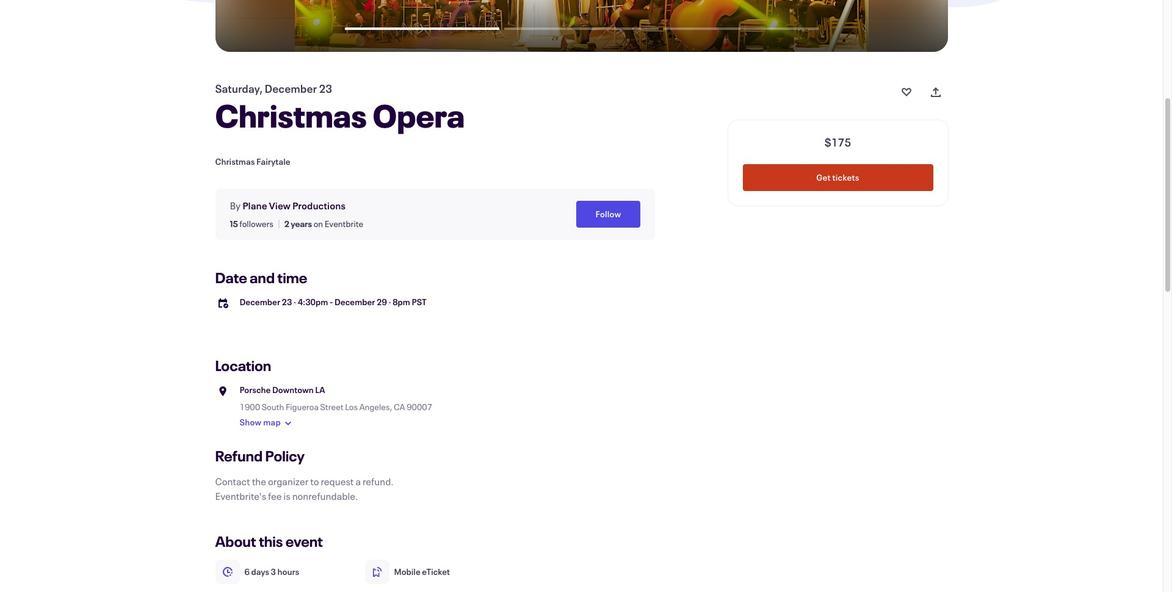 Task type: locate. For each thing, give the bounding box(es) containing it.
1 christmas from the top
[[215, 95, 367, 136]]

december inside saturday, december 23 christmas opera
[[265, 81, 317, 96]]

december right saturday,
[[265, 81, 317, 96]]

the
[[252, 475, 266, 488]]

6
[[245, 566, 250, 578]]

contact
[[215, 475, 250, 488]]

december
[[265, 81, 317, 96], [240, 296, 280, 308], [335, 296, 375, 308]]

december right -
[[335, 296, 375, 308]]

angeles,
[[360, 401, 393, 413]]

eventbrite's
[[215, 490, 266, 503]]

90007
[[407, 401, 433, 413]]

4:30pm
[[298, 296, 328, 308]]

15 followers
[[230, 218, 274, 230]]

christmas fairytale
[[215, 156, 291, 167]]

get tickets
[[817, 172, 860, 183]]

· left 4:30pm
[[294, 296, 296, 308]]

this
[[259, 532, 283, 552]]

show map
[[240, 417, 281, 428]]

0 vertical spatial christmas
[[215, 95, 367, 136]]

location
[[215, 356, 271, 376]]

3
[[271, 566, 276, 578]]

1 · from the left
[[294, 296, 296, 308]]

saturday,
[[215, 81, 263, 96]]

request
[[321, 475, 354, 488]]

downtown
[[272, 384, 314, 396]]

porsche
[[240, 384, 271, 396]]

follow
[[596, 208, 622, 220]]

0 horizontal spatial 23
[[282, 296, 292, 308]]

1 horizontal spatial 23
[[319, 81, 332, 96]]

time
[[278, 268, 308, 288]]

christmas up fairytale
[[215, 95, 367, 136]]

christmas left fairytale
[[215, 156, 255, 167]]

fairytale
[[257, 156, 291, 167]]

los
[[345, 401, 358, 413]]

-
[[330, 296, 333, 308]]

23
[[319, 81, 332, 96], [282, 296, 292, 308]]

· right 29
[[389, 296, 391, 308]]

0 horizontal spatial ·
[[294, 296, 296, 308]]

policy
[[265, 447, 305, 466]]

1 vertical spatial 23
[[282, 296, 292, 308]]

eticket
[[422, 566, 450, 578]]

23 inside saturday, december 23 christmas opera
[[319, 81, 332, 96]]

get
[[817, 172, 831, 183]]

15
[[230, 218, 238, 230]]

contact the organizer to request a refund. eventbrite's fee is nonrefundable.
[[215, 475, 394, 503]]

christmas
[[215, 95, 367, 136], [215, 156, 255, 167]]

8pm
[[393, 296, 410, 308]]

ca
[[394, 401, 405, 413]]

about
[[215, 532, 256, 552]]

·
[[294, 296, 296, 308], [389, 296, 391, 308]]

0 vertical spatial 23
[[319, 81, 332, 96]]

refund
[[215, 447, 263, 466]]

1 vertical spatial christmas
[[215, 156, 255, 167]]

1 horizontal spatial ·
[[389, 296, 391, 308]]



Task type: vqa. For each thing, say whether or not it's contained in the screenshot.
Date and time
yes



Task type: describe. For each thing, give the bounding box(es) containing it.
eventbrite
[[325, 218, 364, 230]]

get tickets button
[[743, 164, 934, 191]]

tickets
[[833, 172, 860, 183]]

show
[[240, 417, 262, 428]]

december 23 · 4:30pm - december 29 · 8pm pst
[[240, 296, 427, 308]]

date and time
[[215, 268, 308, 288]]

years
[[291, 218, 312, 230]]

south
[[262, 401, 284, 413]]

organizer profile element
[[215, 189, 655, 240]]

by plane view productions
[[230, 199, 346, 212]]

opera
[[373, 95, 465, 136]]

followers
[[240, 218, 274, 230]]

pst
[[412, 296, 427, 308]]

days
[[251, 566, 269, 578]]

1900
[[240, 401, 260, 413]]

is
[[284, 490, 291, 503]]

plane
[[243, 199, 267, 212]]

figueroa
[[286, 401, 319, 413]]

mobile
[[394, 566, 421, 578]]

nonrefundable.
[[292, 490, 358, 503]]

$175
[[825, 135, 852, 150]]

show map button
[[240, 414, 296, 433]]

view
[[269, 199, 291, 212]]

productions
[[293, 199, 346, 212]]

street
[[320, 401, 344, 413]]

2 christmas from the top
[[215, 156, 255, 167]]

29
[[377, 296, 387, 308]]

2
[[285, 218, 289, 230]]

date
[[215, 268, 247, 288]]

christmas inside saturday, december 23 christmas opera
[[215, 95, 367, 136]]

event
[[286, 532, 323, 552]]

porsche downtown la 1900 south figueroa street los angeles, ca 90007
[[240, 384, 433, 413]]

about this event
[[215, 532, 323, 552]]

a
[[356, 475, 361, 488]]

saturday, december 23 christmas opera
[[215, 81, 465, 136]]

refund.
[[363, 475, 394, 488]]

and
[[250, 268, 275, 288]]

hours
[[278, 566, 299, 578]]

to
[[310, 475, 319, 488]]

la
[[315, 384, 325, 396]]

organizer
[[268, 475, 309, 488]]

2 · from the left
[[389, 296, 391, 308]]

on
[[314, 218, 323, 230]]

by
[[230, 199, 241, 212]]

mobile eticket
[[394, 566, 450, 578]]

follow button
[[577, 201, 641, 228]]

2 years on eventbrite
[[285, 218, 364, 230]]

map
[[263, 417, 281, 428]]

december down "date and time"
[[240, 296, 280, 308]]

6 days 3 hours
[[245, 566, 299, 578]]

refund policy
[[215, 447, 305, 466]]

fee
[[268, 490, 282, 503]]



